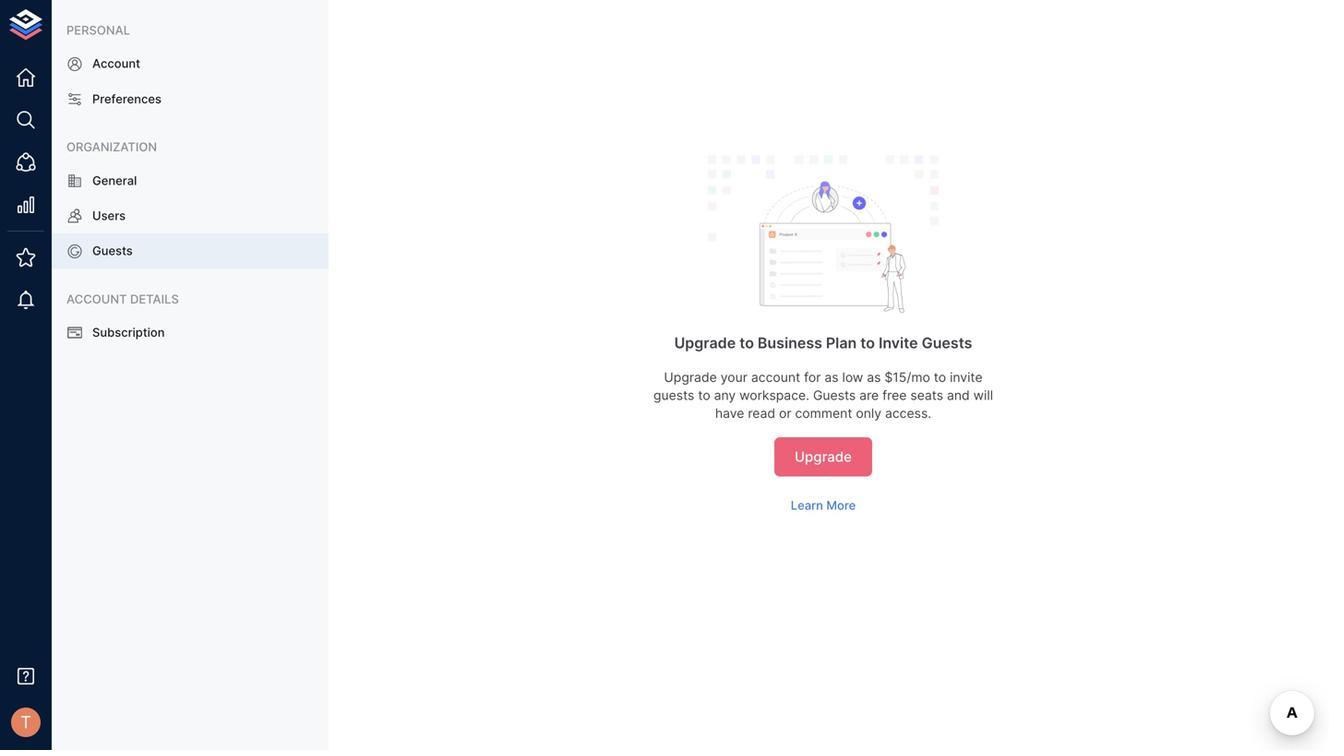 Task type: locate. For each thing, give the bounding box(es) containing it.
as up the are
[[867, 369, 881, 385]]

2 vertical spatial upgrade
[[795, 449, 852, 465]]

to left the any at the bottom right of the page
[[698, 388, 710, 403]]

2 vertical spatial guests
[[813, 388, 856, 403]]

1 vertical spatial guests
[[922, 334, 972, 352]]

upgrade button
[[774, 438, 872, 477]]

upgrade up guests at the bottom of page
[[664, 369, 717, 385]]

guests down users
[[92, 244, 133, 258]]

subscription
[[92, 325, 165, 340]]

guests
[[653, 388, 694, 403]]

0 horizontal spatial as
[[825, 369, 839, 385]]

users
[[92, 209, 126, 223]]

1 vertical spatial upgrade
[[664, 369, 717, 385]]

guests
[[92, 244, 133, 258], [922, 334, 972, 352], [813, 388, 856, 403]]

upgrade your account for as low as $15/mo to invite guests to any workspace. guests are free seats and will have read or comment only access.
[[653, 369, 993, 421]]

upgrade inside upgrade your account for as low as $15/mo to invite guests to any workspace. guests are free seats and will have read or comment only access.
[[664, 369, 717, 385]]

general
[[92, 173, 137, 188]]

will
[[973, 388, 993, 403]]

learn
[[791, 498, 823, 513]]

preferences
[[92, 92, 161, 106]]

your
[[721, 369, 748, 385]]

users link
[[52, 198, 329, 234]]

only
[[856, 406, 882, 421]]

are
[[859, 388, 879, 403]]

to
[[740, 334, 754, 352], [860, 334, 875, 352], [934, 369, 946, 385], [698, 388, 710, 403]]

t
[[20, 712, 31, 733]]

2 as from the left
[[867, 369, 881, 385]]

guests inside upgrade your account for as low as $15/mo to invite guests to any workspace. guests are free seats and will have read or comment only access.
[[813, 388, 856, 403]]

0 horizontal spatial guests
[[92, 244, 133, 258]]

upgrade
[[674, 334, 736, 352], [664, 369, 717, 385], [795, 449, 852, 465]]

guests up comment
[[813, 388, 856, 403]]

upgrade for to
[[674, 334, 736, 352]]

as right for
[[825, 369, 839, 385]]

upgrade up your
[[674, 334, 736, 352]]

2 horizontal spatial guests
[[922, 334, 972, 352]]

1 horizontal spatial guests
[[813, 388, 856, 403]]

have
[[715, 406, 744, 421]]

1 horizontal spatial as
[[867, 369, 881, 385]]

guests up invite
[[922, 334, 972, 352]]

invite
[[950, 369, 983, 385]]

general link
[[52, 163, 329, 198]]

access.
[[885, 406, 931, 421]]

as
[[825, 369, 839, 385], [867, 369, 881, 385]]

upgrade down comment
[[795, 449, 852, 465]]

more
[[826, 498, 856, 513]]

upgrade inside upgrade button
[[795, 449, 852, 465]]

0 vertical spatial upgrade
[[674, 334, 736, 352]]



Task type: describe. For each thing, give the bounding box(es) containing it.
workspace.
[[739, 388, 810, 403]]

to up your
[[740, 334, 754, 352]]

learn more
[[791, 498, 856, 513]]

organization
[[66, 140, 157, 154]]

to up seats
[[934, 369, 946, 385]]

upgrade to business plan to invite guests
[[674, 334, 972, 352]]

learn more button
[[786, 491, 860, 520]]

account link
[[52, 46, 329, 82]]

read
[[748, 406, 775, 421]]

subscription link
[[52, 315, 329, 351]]

upgrade for your
[[664, 369, 717, 385]]

or
[[779, 406, 792, 421]]

low
[[842, 369, 863, 385]]

invite
[[879, 334, 918, 352]]

free
[[883, 388, 907, 403]]

0 vertical spatial guests
[[92, 244, 133, 258]]

seats
[[910, 388, 943, 403]]

business
[[758, 334, 822, 352]]

$15/mo
[[885, 369, 930, 385]]

account details
[[66, 292, 179, 306]]

and
[[947, 388, 970, 403]]

to right plan on the top of page
[[860, 334, 875, 352]]

personal
[[66, 23, 130, 37]]

for
[[804, 369, 821, 385]]

account
[[751, 369, 800, 385]]

t button
[[6, 702, 46, 743]]

plan
[[826, 334, 857, 352]]

1 as from the left
[[825, 369, 839, 385]]

guests link
[[52, 234, 329, 269]]

any
[[714, 388, 736, 403]]

details
[[130, 292, 179, 306]]

preferences link
[[52, 82, 329, 117]]

comment
[[795, 406, 852, 421]]

account
[[66, 292, 127, 306]]

account
[[92, 56, 140, 71]]



Task type: vqa. For each thing, say whether or not it's contained in the screenshot.
Remove Bookmark image
no



